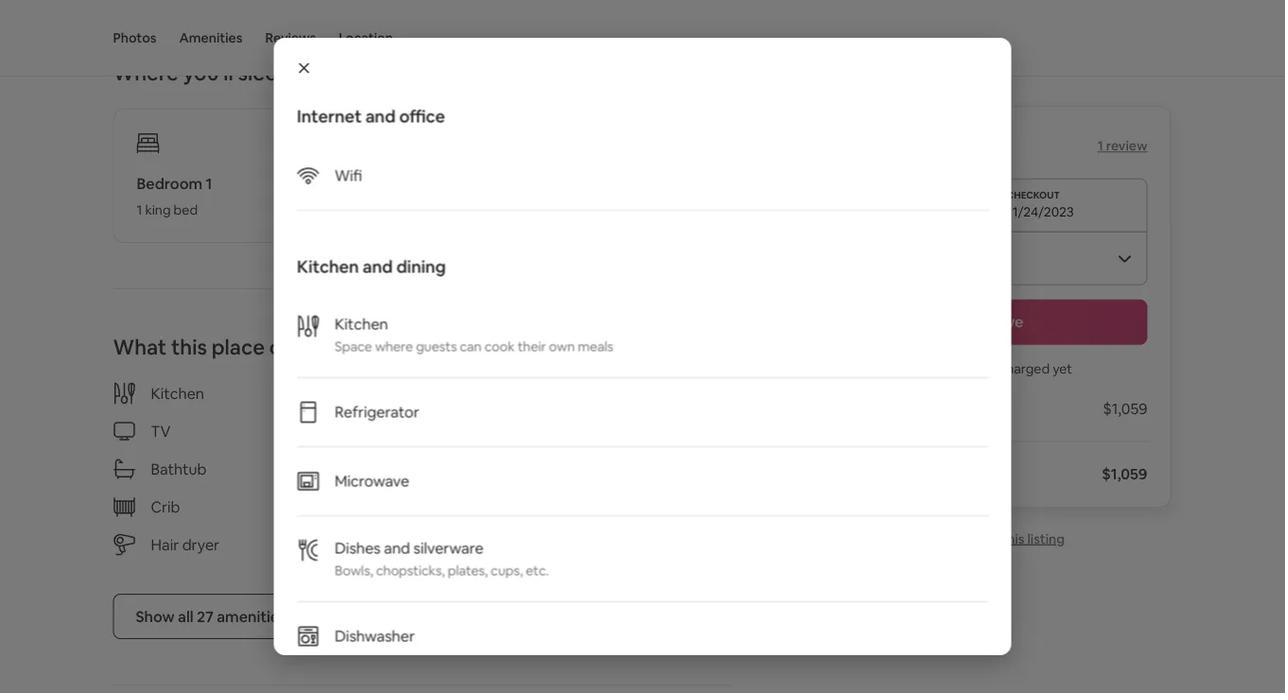 Task type: vqa. For each thing, say whether or not it's contained in the screenshot.
office
yes



Task type: describe. For each thing, give the bounding box(es) containing it.
internet
[[297, 105, 361, 127]]

charged
[[999, 360, 1050, 377]]

offers
[[269, 333, 327, 360]]

amenities
[[179, 29, 243, 46]]

2
[[417, 173, 425, 193]]

refrigerator inside what this place offers dialog
[[334, 402, 419, 422]]

review
[[1106, 137, 1148, 154]]

dryer
[[182, 535, 220, 554]]

own
[[549, 338, 575, 355]]

this for what
[[171, 333, 207, 360]]

and for silverware
[[384, 539, 410, 558]]

etc.
[[526, 562, 549, 579]]

1 review button
[[1098, 137, 1148, 154]]

high chair
[[467, 497, 537, 516]]

you'll
[[183, 59, 233, 86]]

bedroom for 2
[[348, 173, 414, 193]]

reviews
[[265, 29, 316, 46]]

1 inside bedroom 2 1 king bed
[[348, 201, 353, 218]]

office
[[399, 105, 445, 127]]

king for 1
[[145, 201, 171, 218]]

location button
[[339, 0, 393, 76]]

reserve
[[967, 312, 1024, 332]]

2 vertical spatial kitchen
[[151, 383, 204, 403]]

0 vertical spatial $1,059
[[1103, 399, 1148, 419]]

be
[[980, 360, 996, 377]]

what
[[113, 333, 167, 360]]

bed for 2
[[385, 201, 409, 218]]

crib
[[151, 497, 180, 516]]

hair dryer
[[151, 535, 220, 554]]

place
[[212, 333, 265, 360]]

all
[[178, 607, 194, 626]]

1 single bed
[[559, 201, 629, 218]]

wifi
[[334, 166, 362, 185]]

bedroom 2 1 king bed
[[348, 173, 425, 218]]

1 vertical spatial $1,059
[[1102, 464, 1148, 484]]

tv
[[151, 421, 171, 441]]

space
[[334, 338, 372, 355]]

1 review
[[1098, 137, 1148, 154]]

where you'll sleep
[[113, 59, 290, 86]]

report
[[956, 530, 999, 547]]

amenities
[[217, 607, 286, 626]]

chopsticks,
[[376, 562, 445, 579]]

kitchen space where guests can cook their own meals
[[334, 314, 613, 355]]

bedroom 1 1 king bed
[[137, 173, 212, 218]]

and for office
[[365, 105, 395, 127]]

11/24/2023
[[1007, 203, 1074, 220]]

high
[[467, 497, 500, 516]]

bed for 1
[[174, 201, 198, 218]]

single
[[567, 201, 602, 218]]

location
[[339, 29, 393, 46]]



Task type: locate. For each thing, give the bounding box(es) containing it.
1 horizontal spatial bed
[[385, 201, 409, 218]]

their
[[517, 338, 546, 355]]

and left dining
[[362, 255, 392, 278]]

2 bed from the left
[[385, 201, 409, 218]]

silverware
[[413, 539, 483, 558]]

2 bedroom from the left
[[348, 173, 414, 193]]

microwave
[[334, 471, 409, 491]]

1 horizontal spatial king
[[356, 201, 382, 218]]

dining
[[396, 255, 446, 278]]

chair
[[503, 497, 537, 516]]

meals
[[577, 338, 613, 355]]

show all 27 amenities
[[136, 607, 286, 626]]

cook
[[484, 338, 514, 355]]

kitchen
[[297, 255, 359, 278], [334, 314, 388, 334], [151, 383, 204, 403]]

and left the office
[[365, 105, 395, 127]]

this left place
[[171, 333, 207, 360]]

kitchen for space
[[334, 314, 388, 334]]

dishes and silverware bowls, chopsticks, plates, cups, etc.
[[334, 539, 549, 579]]

$1,059
[[1103, 399, 1148, 419], [1102, 464, 1148, 484]]

can
[[459, 338, 481, 355]]

this left listing
[[1002, 530, 1025, 547]]

and for dining
[[362, 255, 392, 278]]

what this place offers dialog
[[274, 38, 1012, 693]]

1 bedroom from the left
[[137, 173, 203, 193]]

amenities button
[[179, 0, 243, 76]]

report this listing button
[[926, 530, 1065, 547]]

1 horizontal spatial refrigerator
[[467, 535, 552, 554]]

king
[[145, 201, 171, 218], [356, 201, 382, 218]]

3 bed from the left
[[605, 201, 629, 218]]

bedroom for 1
[[137, 173, 203, 193]]

1 vertical spatial refrigerator
[[467, 535, 552, 554]]

refrigerator down where
[[334, 402, 419, 422]]

and inside dishes and silverware bowls, chopsticks, plates, cups, etc.
[[384, 539, 410, 558]]

1 king from the left
[[145, 201, 171, 218]]

0 horizontal spatial bedroom
[[137, 173, 203, 193]]

king inside bedroom 1 1 king bed
[[145, 201, 171, 218]]

refrigerator up the cups,
[[467, 535, 552, 554]]

0 vertical spatial refrigerator
[[334, 402, 419, 422]]

bathtub
[[151, 459, 207, 478]]

yet
[[1053, 360, 1073, 377]]

dishes
[[334, 539, 380, 558]]

2 king from the left
[[356, 201, 382, 218]]

27
[[197, 607, 214, 626]]

bedroom inside bedroom 1 1 king bed
[[137, 173, 203, 193]]

0 horizontal spatial refrigerator
[[334, 402, 419, 422]]

and
[[365, 105, 395, 127], [362, 255, 392, 278], [384, 539, 410, 558]]

this for report
[[1002, 530, 1025, 547]]

1
[[1098, 137, 1104, 154], [206, 173, 212, 193], [137, 201, 142, 218], [348, 201, 353, 218], [559, 201, 564, 218]]

you
[[918, 360, 941, 377]]

and up chopsticks,
[[384, 539, 410, 558]]

report this listing
[[956, 530, 1065, 547]]

kitchen and dining
[[297, 255, 446, 278]]

1 horizontal spatial bedroom
[[348, 173, 414, 193]]

2 horizontal spatial bed
[[605, 201, 629, 218]]

dishwasher
[[334, 627, 414, 646]]

internet and office
[[297, 105, 445, 127]]

0 horizontal spatial this
[[171, 333, 207, 360]]

plates,
[[447, 562, 488, 579]]

king for 2
[[356, 201, 382, 218]]

refrigerator
[[334, 402, 419, 422], [467, 535, 552, 554]]

1 bed from the left
[[174, 201, 198, 218]]

show all 27 amenities button
[[113, 594, 309, 639]]

1 vertical spatial and
[[362, 255, 392, 278]]

reserve button
[[843, 299, 1148, 345]]

won't
[[943, 360, 978, 377]]

bed
[[174, 201, 198, 218], [385, 201, 409, 218], [605, 201, 629, 218]]

1 vertical spatial this
[[1002, 530, 1025, 547]]

bedroom inside bedroom 2 1 king bed
[[348, 173, 414, 193]]

1 horizontal spatial this
[[1002, 530, 1025, 547]]

king inside bedroom 2 1 king bed
[[356, 201, 382, 218]]

0 vertical spatial and
[[365, 105, 395, 127]]

bed inside bedroom 1 1 king bed
[[174, 201, 198, 218]]

where
[[375, 338, 413, 355]]

bedroom
[[137, 173, 203, 193], [348, 173, 414, 193]]

cups,
[[490, 562, 523, 579]]

11/19/2023
[[854, 203, 919, 220]]

photos
[[113, 29, 157, 46]]

show
[[136, 607, 175, 626]]

this
[[171, 333, 207, 360], [1002, 530, 1025, 547]]

listing
[[1028, 530, 1065, 547]]

guests
[[416, 338, 456, 355]]

2 vertical spatial and
[[384, 539, 410, 558]]

reviews button
[[265, 0, 316, 76]]

bed inside bedroom 2 1 king bed
[[385, 201, 409, 218]]

0 vertical spatial this
[[171, 333, 207, 360]]

1 vertical spatial kitchen
[[334, 314, 388, 334]]

0 vertical spatial kitchen
[[297, 255, 359, 278]]

sleep
[[238, 59, 290, 86]]

you won't be charged yet
[[918, 360, 1073, 377]]

what this place offers
[[113, 333, 327, 360]]

hair
[[151, 535, 179, 554]]

bowls,
[[334, 562, 373, 579]]

0 horizontal spatial bed
[[174, 201, 198, 218]]

kitchen inside the kitchen space where guests can cook their own meals
[[334, 314, 388, 334]]

0 horizontal spatial king
[[145, 201, 171, 218]]

photos button
[[113, 0, 157, 76]]

kitchen for and
[[297, 255, 359, 278]]

where
[[113, 59, 179, 86]]



